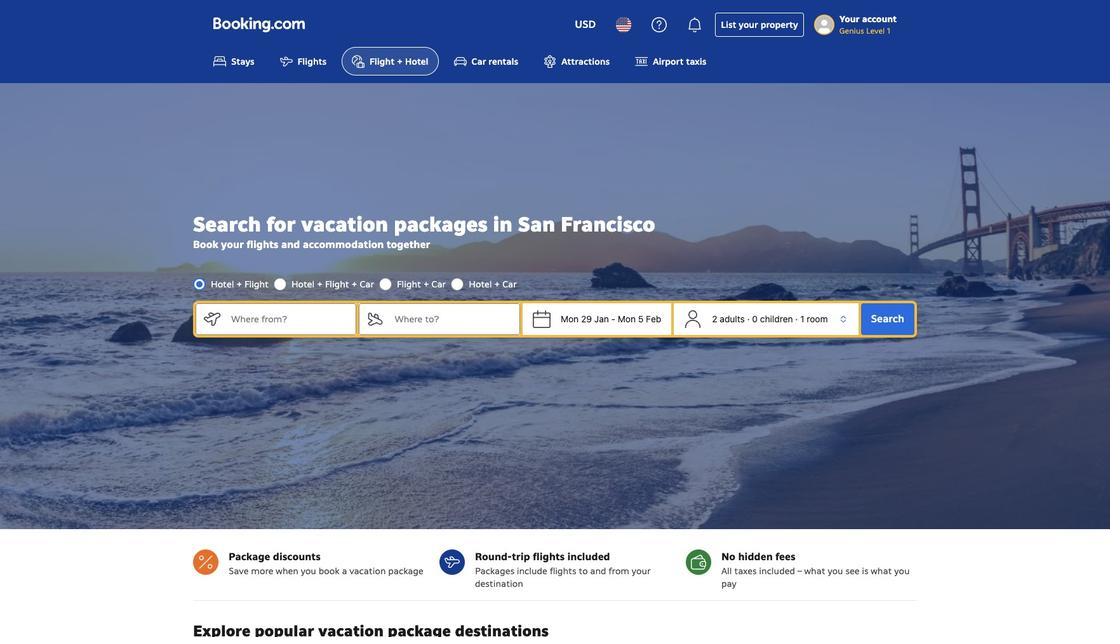 Task type: locate. For each thing, give the bounding box(es) containing it.
adults
[[720, 314, 745, 324]]

1 you from the left
[[301, 566, 316, 577]]

vacation up the accommodation
[[301, 211, 388, 237]]

0 horizontal spatial you
[[301, 566, 316, 577]]

2 · from the left
[[795, 314, 798, 324]]

and down for
[[281, 238, 300, 251]]

flight
[[370, 56, 394, 68], [245, 279, 269, 290], [325, 279, 349, 290], [397, 279, 421, 290]]

1 horizontal spatial your
[[632, 566, 651, 577]]

2 horizontal spatial you
[[894, 566, 910, 577]]

packages
[[475, 566, 514, 577]]

mon
[[561, 314, 579, 324], [618, 314, 636, 324]]

san
[[518, 211, 555, 237]]

save
[[229, 566, 249, 577]]

1 vertical spatial included
[[759, 566, 795, 577]]

·
[[747, 314, 750, 324], [795, 314, 798, 324]]

+
[[397, 56, 403, 68], [236, 279, 242, 290], [317, 279, 323, 290], [352, 279, 357, 290], [423, 279, 429, 290], [494, 279, 500, 290]]

0 horizontal spatial ·
[[747, 314, 750, 324]]

+ for flight + hotel
[[397, 56, 403, 68]]

1 horizontal spatial what
[[871, 566, 892, 577]]

see
[[845, 566, 859, 577]]

+ inside flight + hotel link
[[397, 56, 403, 68]]

2 vertical spatial your
[[632, 566, 651, 577]]

29
[[581, 314, 592, 324]]

children
[[760, 314, 793, 324]]

what
[[804, 566, 825, 577], [871, 566, 892, 577]]

include
[[517, 566, 547, 577]]

0 horizontal spatial search
[[193, 211, 261, 237]]

from
[[609, 566, 629, 577]]

packages
[[394, 211, 487, 237]]

1 horizontal spatial search
[[871, 312, 904, 326]]

your right from on the right of the page
[[632, 566, 651, 577]]

airport
[[653, 56, 684, 68]]

destination
[[475, 579, 523, 590]]

hotel + flight
[[211, 279, 269, 290]]

flights down for
[[247, 238, 278, 251]]

what right is
[[871, 566, 892, 577]]

search for search
[[871, 312, 904, 326]]

mon left 29
[[561, 314, 579, 324]]

included down fees
[[759, 566, 795, 577]]

flight inside flight + hotel link
[[370, 56, 394, 68]]

flights left 'to'
[[550, 566, 576, 577]]

you
[[301, 566, 316, 577], [828, 566, 843, 577], [894, 566, 910, 577]]

flights link
[[270, 47, 337, 76]]

1 vertical spatial vacation
[[349, 566, 386, 577]]

-
[[611, 314, 615, 324]]

to
[[579, 566, 588, 577]]

0 vertical spatial included
[[567, 551, 610, 564]]

usd button
[[567, 10, 603, 40]]

Where from? field
[[221, 303, 357, 335]]

0 vertical spatial your
[[739, 19, 758, 30]]

hotel for hotel + flight
[[211, 279, 234, 290]]

1
[[887, 26, 890, 36], [800, 314, 804, 324]]

0 vertical spatial vacation
[[301, 211, 388, 237]]

1 horizontal spatial ·
[[795, 314, 798, 324]]

· right children
[[795, 314, 798, 324]]

what right –
[[804, 566, 825, 577]]

1 horizontal spatial and
[[590, 566, 606, 577]]

vacation inside package discounts save more when you book a vacation package
[[349, 566, 386, 577]]

and
[[281, 238, 300, 251], [590, 566, 606, 577]]

1 left room
[[800, 314, 804, 324]]

0 horizontal spatial your
[[221, 238, 244, 251]]

you right is
[[894, 566, 910, 577]]

0 vertical spatial flights
[[247, 238, 278, 251]]

1 vertical spatial search
[[871, 312, 904, 326]]

hotel
[[405, 56, 428, 68], [211, 279, 234, 290], [291, 279, 315, 290], [469, 279, 492, 290]]

1 horizontal spatial included
[[759, 566, 795, 577]]

1 · from the left
[[747, 314, 750, 324]]

you down discounts
[[301, 566, 316, 577]]

search inside search button
[[871, 312, 904, 326]]

+ for hotel + car
[[494, 279, 500, 290]]

1 horizontal spatial mon
[[618, 314, 636, 324]]

0 horizontal spatial mon
[[561, 314, 579, 324]]

0 vertical spatial search
[[193, 211, 261, 237]]

fees
[[775, 551, 795, 564]]

· left 0
[[747, 314, 750, 324]]

rentals
[[488, 56, 518, 68]]

in
[[493, 211, 512, 237]]

car
[[472, 56, 486, 68], [360, 279, 374, 290], [432, 279, 446, 290], [502, 279, 517, 290]]

0 vertical spatial 1
[[887, 26, 890, 36]]

search inside search for vacation packages in san francisco book your flights and accommodation together
[[193, 211, 261, 237]]

flights up include
[[533, 551, 565, 564]]

vacation inside search for vacation packages in san francisco book your flights and accommodation together
[[301, 211, 388, 237]]

your inside round-trip flights included packages include flights to and from your destination
[[632, 566, 651, 577]]

search button
[[861, 303, 914, 335]]

1 mon from the left
[[561, 314, 579, 324]]

airport taxis
[[653, 56, 706, 68]]

jan
[[594, 314, 609, 324]]

flights
[[298, 56, 326, 68]]

you left see
[[828, 566, 843, 577]]

booking.com online hotel reservations image
[[213, 17, 305, 32]]

your right list
[[739, 19, 758, 30]]

package
[[229, 551, 270, 564]]

flight + car
[[397, 279, 446, 290]]

included
[[567, 551, 610, 564], [759, 566, 795, 577]]

vacation right a at the left of page
[[349, 566, 386, 577]]

vacation
[[301, 211, 388, 237], [349, 566, 386, 577]]

a
[[342, 566, 347, 577]]

1 vertical spatial and
[[590, 566, 606, 577]]

accommodation
[[303, 238, 384, 251]]

2 mon from the left
[[618, 314, 636, 324]]

book
[[319, 566, 339, 577]]

0 horizontal spatial included
[[567, 551, 610, 564]]

your
[[839, 13, 860, 25]]

0 horizontal spatial what
[[804, 566, 825, 577]]

stays
[[231, 56, 254, 68]]

0 horizontal spatial 1
[[800, 314, 804, 324]]

2 horizontal spatial your
[[739, 19, 758, 30]]

3 you from the left
[[894, 566, 910, 577]]

search for search for vacation packages in san francisco book your flights and accommodation together
[[193, 211, 261, 237]]

hotel for hotel + car
[[469, 279, 492, 290]]

mon right -
[[618, 314, 636, 324]]

0 vertical spatial and
[[281, 238, 300, 251]]

book
[[193, 238, 218, 251]]

flight + hotel
[[370, 56, 428, 68]]

round-
[[475, 551, 512, 564]]

hotel + car
[[469, 279, 517, 290]]

francisco
[[561, 211, 655, 237]]

1 horizontal spatial you
[[828, 566, 843, 577]]

and inside search for vacation packages in san francisco book your flights and accommodation together
[[281, 238, 300, 251]]

your right "book" on the left top
[[221, 238, 244, 251]]

flights
[[247, 238, 278, 251], [533, 551, 565, 564], [550, 566, 576, 577]]

list
[[721, 19, 736, 30]]

search
[[193, 211, 261, 237], [871, 312, 904, 326]]

and right 'to'
[[590, 566, 606, 577]]

your
[[739, 19, 758, 30], [221, 238, 244, 251], [632, 566, 651, 577]]

0 horizontal spatial and
[[281, 238, 300, 251]]

included up 'to'
[[567, 551, 610, 564]]

1 vertical spatial your
[[221, 238, 244, 251]]

2 vertical spatial flights
[[550, 566, 576, 577]]

1 horizontal spatial 1
[[887, 26, 890, 36]]

–
[[797, 566, 802, 577]]

when
[[276, 566, 298, 577]]

property
[[761, 19, 798, 30]]

your inside the list your property link
[[739, 19, 758, 30]]

1 right level
[[887, 26, 890, 36]]



Task type: describe. For each thing, give the bounding box(es) containing it.
hidden
[[738, 551, 773, 564]]

usd
[[575, 18, 596, 31]]

1 what from the left
[[804, 566, 825, 577]]

genius
[[839, 26, 864, 36]]

level
[[866, 26, 885, 36]]

car rentals link
[[444, 47, 528, 76]]

list your property
[[721, 19, 798, 30]]

+ for hotel + flight + car
[[317, 279, 323, 290]]

1 vertical spatial flights
[[533, 551, 565, 564]]

car rentals
[[472, 56, 518, 68]]

package discounts save more when you book a vacation package
[[229, 551, 423, 577]]

attractions link
[[533, 47, 620, 76]]

taxis
[[686, 56, 706, 68]]

search for vacation packages in san francisco book your flights and accommodation together
[[193, 211, 655, 251]]

your account genius level 1
[[839, 13, 897, 36]]

all
[[721, 566, 732, 577]]

you inside package discounts save more when you book a vacation package
[[301, 566, 316, 577]]

2 you from the left
[[828, 566, 843, 577]]

together
[[387, 238, 430, 251]]

1 vertical spatial 1
[[800, 314, 804, 324]]

2
[[712, 314, 717, 324]]

feb
[[646, 314, 661, 324]]

list your property link
[[715, 13, 804, 37]]

0
[[752, 314, 758, 324]]

more
[[251, 566, 273, 577]]

included inside no hidden fees all taxes included – what you see is what you pay
[[759, 566, 795, 577]]

+ for hotel + flight
[[236, 279, 242, 290]]

round-trip flights included packages include flights to and from your destination
[[475, 551, 651, 590]]

discounts
[[273, 551, 321, 564]]

Where to? field
[[384, 303, 520, 335]]

flights inside search for vacation packages in san francisco book your flights and accommodation together
[[247, 238, 278, 251]]

car down in
[[502, 279, 517, 290]]

2 what from the left
[[871, 566, 892, 577]]

taxes
[[734, 566, 757, 577]]

flight + hotel link
[[342, 47, 439, 76]]

+ for flight + car
[[423, 279, 429, 290]]

1 inside your account genius level 1
[[887, 26, 890, 36]]

room
[[807, 314, 828, 324]]

no hidden fees all taxes included – what you see is what you pay
[[721, 551, 910, 590]]

is
[[862, 566, 868, 577]]

account
[[862, 13, 897, 25]]

hotel + flight + car
[[291, 279, 374, 290]]

attractions
[[561, 56, 610, 68]]

2 adults · 0 children · 1 room
[[712, 314, 828, 324]]

hotel for hotel + flight + car
[[291, 279, 315, 290]]

pay
[[721, 579, 737, 590]]

included inside round-trip flights included packages include flights to and from your destination
[[567, 551, 610, 564]]

for
[[266, 211, 295, 237]]

car left rentals
[[472, 56, 486, 68]]

airport taxis link
[[625, 47, 716, 76]]

car down the accommodation
[[360, 279, 374, 290]]

trip
[[512, 551, 530, 564]]

stays link
[[203, 47, 265, 76]]

no
[[721, 551, 735, 564]]

your inside search for vacation packages in san francisco book your flights and accommodation together
[[221, 238, 244, 251]]

package
[[388, 566, 423, 577]]

car up where to? field
[[432, 279, 446, 290]]

mon 29 jan - mon 5 feb
[[561, 314, 661, 324]]

5
[[638, 314, 644, 324]]

and inside round-trip flights included packages include flights to and from your destination
[[590, 566, 606, 577]]



Task type: vqa. For each thing, say whether or not it's contained in the screenshot.
sight
no



